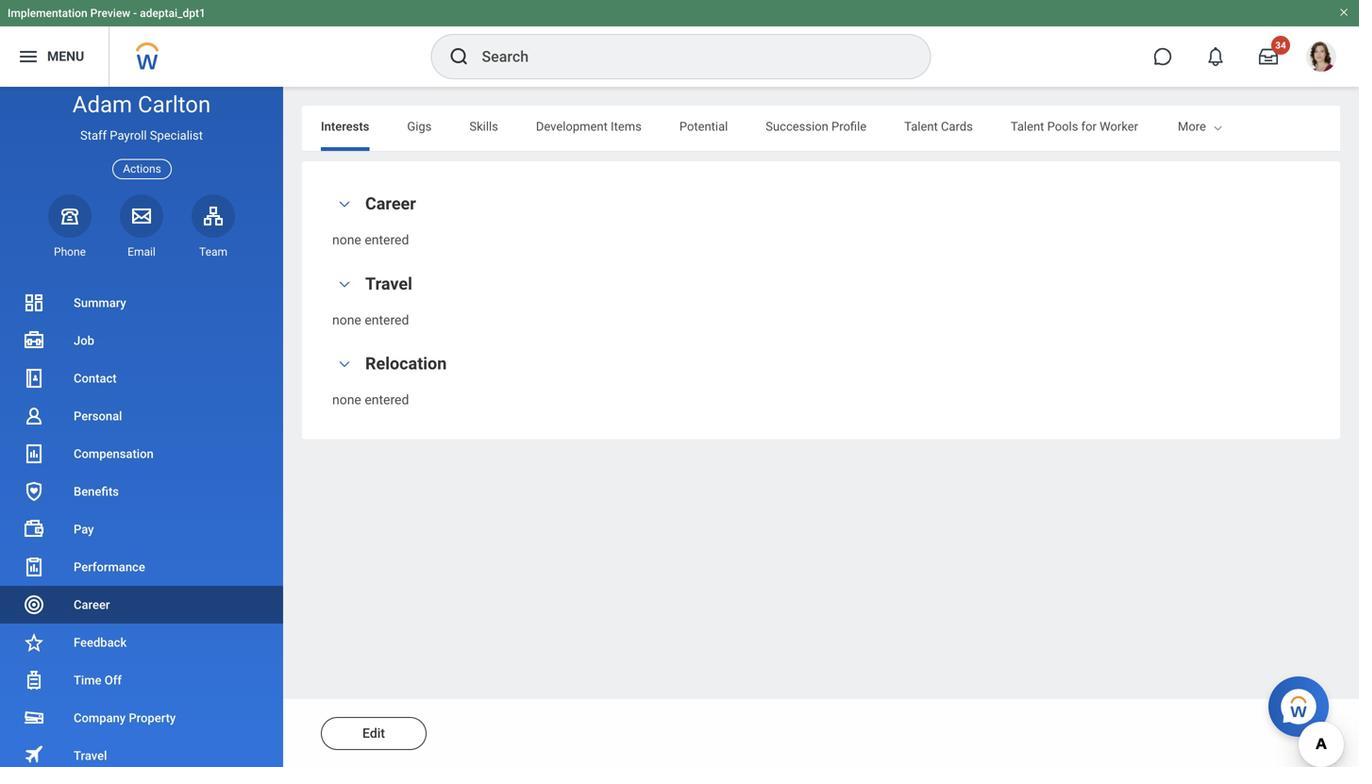 Task type: vqa. For each thing, say whether or not it's contained in the screenshot.
Company Property icon
yes



Task type: locate. For each thing, give the bounding box(es) containing it.
entered down relocation
[[365, 392, 409, 408]]

chevron down image
[[333, 198, 356, 211], [333, 278, 356, 291]]

implementation
[[8, 7, 87, 20]]

none entered
[[332, 232, 409, 248], [332, 312, 409, 328], [332, 392, 409, 408]]

talent left pools
[[1011, 119, 1044, 134]]

1 vertical spatial entered
[[365, 312, 409, 328]]

2 entered from the top
[[365, 312, 409, 328]]

pay
[[74, 522, 94, 537]]

1 vertical spatial career
[[74, 598, 110, 612]]

staff payroll specialist
[[80, 129, 203, 143]]

performance
[[74, 560, 145, 574]]

travel button
[[365, 274, 412, 294]]

0 horizontal spatial talent
[[904, 119, 938, 134]]

-
[[133, 7, 137, 20]]

payroll
[[110, 129, 147, 143]]

1 horizontal spatial career
[[365, 194, 416, 214]]

career
[[365, 194, 416, 214], [74, 598, 110, 612]]

1 horizontal spatial talent
[[1011, 119, 1044, 134]]

notifications large image
[[1206, 47, 1225, 66]]

1 entered from the top
[[365, 232, 409, 248]]

adam
[[72, 91, 132, 118]]

0 horizontal spatial travel
[[74, 749, 107, 763]]

relocation
[[365, 354, 447, 374]]

worker
[[1100, 119, 1138, 134]]

1 vertical spatial none
[[332, 312, 361, 328]]

1 chevron down image from the top
[[333, 198, 356, 211]]

none entered down career button
[[332, 232, 409, 248]]

none
[[332, 232, 361, 248], [332, 312, 361, 328], [332, 392, 361, 408]]

entered inside career group
[[365, 232, 409, 248]]

none entered for career
[[332, 232, 409, 248]]

email adam carlton element
[[120, 244, 163, 259]]

2 talent from the left
[[1011, 119, 1044, 134]]

benefits
[[74, 485, 119, 499]]

1 vertical spatial travel
[[74, 749, 107, 763]]

view team image
[[202, 205, 225, 227]]

travel inside 'link'
[[74, 749, 107, 763]]

entered for career
[[365, 232, 409, 248]]

none entered inside career group
[[332, 232, 409, 248]]

0 vertical spatial none
[[332, 232, 361, 248]]

none inside relocation group
[[332, 392, 361, 408]]

none inside travel group
[[332, 312, 361, 328]]

pay image
[[23, 518, 45, 541]]

talent for talent pools for worker
[[1011, 119, 1044, 134]]

job image
[[23, 329, 45, 352]]

none entered for travel
[[332, 312, 409, 328]]

Search Workday  search field
[[482, 36, 891, 77]]

compensation
[[74, 447, 154, 461]]

0 vertical spatial entered
[[365, 232, 409, 248]]

none entered inside travel group
[[332, 312, 409, 328]]

performance link
[[0, 548, 283, 586]]

list containing summary
[[0, 284, 283, 767]]

0 vertical spatial travel
[[365, 274, 412, 294]]

adam carlton
[[72, 91, 211, 118]]

pay link
[[0, 511, 283, 548]]

3 none entered from the top
[[332, 392, 409, 408]]

entered down career button
[[365, 232, 409, 248]]

2 vertical spatial none
[[332, 392, 361, 408]]

1 vertical spatial none entered
[[332, 312, 409, 328]]

implementation preview -   adeptai_dpt1
[[8, 7, 206, 20]]

entered inside relocation group
[[365, 392, 409, 408]]

2 none entered from the top
[[332, 312, 409, 328]]

travel
[[365, 274, 412, 294], [74, 749, 107, 763]]

summary
[[74, 296, 126, 310]]

none entered for relocation
[[332, 392, 409, 408]]

1 vertical spatial chevron down image
[[333, 278, 356, 291]]

career up the travel button
[[365, 194, 416, 214]]

off
[[105, 673, 122, 688]]

company property link
[[0, 699, 283, 737]]

career up feedback
[[74, 598, 110, 612]]

company
[[74, 711, 126, 725]]

0 vertical spatial career
[[365, 194, 416, 214]]

more
[[1178, 119, 1206, 134]]

3 none from the top
[[332, 392, 361, 408]]

phone
[[54, 245, 86, 258]]

entered
[[365, 232, 409, 248], [365, 312, 409, 328], [365, 392, 409, 408]]

talent left cards
[[904, 119, 938, 134]]

personal image
[[23, 405, 45, 428]]

summary link
[[0, 284, 283, 322]]

2 vertical spatial none entered
[[332, 392, 409, 408]]

34
[[1275, 40, 1286, 51]]

job link
[[0, 322, 283, 360]]

3 entered from the top
[[365, 392, 409, 408]]

none entered down chevron down image on the top left of the page
[[332, 392, 409, 408]]

2 vertical spatial entered
[[365, 392, 409, 408]]

0 horizontal spatial career
[[74, 598, 110, 612]]

mail image
[[130, 205, 153, 227]]

carlton
[[138, 91, 211, 118]]

talent
[[904, 119, 938, 134], [1011, 119, 1044, 134]]

email button
[[120, 194, 163, 259]]

property
[[129, 711, 176, 725]]

1 none entered from the top
[[332, 232, 409, 248]]

0 vertical spatial chevron down image
[[333, 198, 356, 211]]

2 chevron down image from the top
[[333, 278, 356, 291]]

search image
[[448, 45, 471, 68]]

travel down company
[[74, 749, 107, 763]]

skills
[[469, 119, 498, 134]]

chevron down image inside career group
[[333, 198, 356, 211]]

time off link
[[0, 662, 283, 699]]

profile
[[832, 119, 867, 134]]

1 horizontal spatial travel
[[365, 274, 412, 294]]

relocation group
[[332, 352, 1310, 409]]

none for relocation
[[332, 392, 361, 408]]

none inside career group
[[332, 232, 361, 248]]

compensation link
[[0, 435, 283, 473]]

feedback image
[[23, 631, 45, 654]]

entered down the travel button
[[365, 312, 409, 328]]

none entered down the travel button
[[332, 312, 409, 328]]

time
[[74, 673, 101, 688]]

company property image
[[23, 707, 45, 730]]

tab list
[[302, 106, 1340, 151]]

0 vertical spatial none entered
[[332, 232, 409, 248]]

compensation image
[[23, 443, 45, 465]]

chevron down image left the travel button
[[333, 278, 356, 291]]

list
[[0, 284, 283, 767]]

entered for relocation
[[365, 392, 409, 408]]

chevron down image inside travel group
[[333, 278, 356, 291]]

1 none from the top
[[332, 232, 361, 248]]

close environment banner image
[[1338, 7, 1350, 18]]

entered for travel
[[365, 312, 409, 328]]

chevron down image for career
[[333, 198, 356, 211]]

1 talent from the left
[[904, 119, 938, 134]]

travel down career button
[[365, 274, 412, 294]]

34 button
[[1248, 36, 1290, 77]]

2 none from the top
[[332, 312, 361, 328]]

menu
[[47, 49, 84, 64]]

entered inside travel group
[[365, 312, 409, 328]]

contact link
[[0, 360, 283, 397]]

none entered inside relocation group
[[332, 392, 409, 408]]

chevron down image left career button
[[333, 198, 356, 211]]



Task type: describe. For each thing, give the bounding box(es) containing it.
navigation pane region
[[0, 87, 283, 767]]

performance image
[[23, 556, 45, 579]]

talent pools for worker
[[1011, 119, 1138, 134]]

tab list containing interests
[[302, 106, 1340, 151]]

edit
[[362, 726, 385, 741]]

justify image
[[17, 45, 40, 68]]

travel link
[[0, 737, 283, 767]]

team
[[199, 245, 227, 258]]

adeptai_dpt1
[[140, 7, 206, 20]]

succession
[[766, 119, 829, 134]]

career group
[[332, 192, 1310, 249]]

career image
[[23, 594, 45, 616]]

team link
[[192, 194, 235, 259]]

travel inside group
[[365, 274, 412, 294]]

career inside career group
[[365, 194, 416, 214]]

phone adam carlton element
[[48, 244, 92, 259]]

pools
[[1047, 119, 1078, 134]]

company property
[[74, 711, 176, 725]]

chevron down image
[[333, 358, 356, 371]]

benefits image
[[23, 480, 45, 503]]

relocation button
[[365, 354, 447, 374]]

learning
[[1176, 119, 1223, 134]]

none for career
[[332, 232, 361, 248]]

personal
[[74, 409, 122, 423]]

feedback
[[74, 636, 127, 650]]

benefits link
[[0, 473, 283, 511]]

development
[[536, 119, 608, 134]]

actions
[[123, 162, 161, 176]]

items
[[611, 119, 642, 134]]

travel image
[[23, 743, 45, 766]]

phone button
[[48, 194, 92, 259]]

cards
[[941, 119, 973, 134]]

contact
[[74, 371, 117, 386]]

job
[[74, 334, 94, 348]]

for
[[1081, 119, 1097, 134]]

contact image
[[23, 367, 45, 390]]

feedback link
[[0, 624, 283, 662]]

email
[[128, 245, 156, 258]]

gigs
[[407, 119, 432, 134]]

team adam carlton element
[[192, 244, 235, 259]]

time off
[[74, 673, 122, 688]]

career button
[[365, 194, 416, 214]]

edit button
[[321, 717, 427, 750]]

staff
[[80, 129, 107, 143]]

development items
[[536, 119, 642, 134]]

career inside career "link"
[[74, 598, 110, 612]]

potential
[[679, 119, 728, 134]]

inbox large image
[[1259, 47, 1278, 66]]

interests
[[321, 119, 369, 134]]

none for travel
[[332, 312, 361, 328]]

profile logan mcneil image
[[1306, 42, 1337, 76]]

talent for talent cards
[[904, 119, 938, 134]]

career link
[[0, 586, 283, 624]]

preview
[[90, 7, 130, 20]]

summary image
[[23, 292, 45, 314]]

phone image
[[57, 205, 83, 227]]

time off image
[[23, 669, 45, 692]]

chevron down image for travel
[[333, 278, 356, 291]]

actions button
[[113, 159, 172, 179]]

travel group
[[332, 272, 1310, 329]]

talent cards
[[904, 119, 973, 134]]

specialist
[[150, 129, 203, 143]]

menu button
[[0, 26, 109, 87]]

menu banner
[[0, 0, 1359, 87]]

personal link
[[0, 397, 283, 435]]

succession profile
[[766, 119, 867, 134]]



